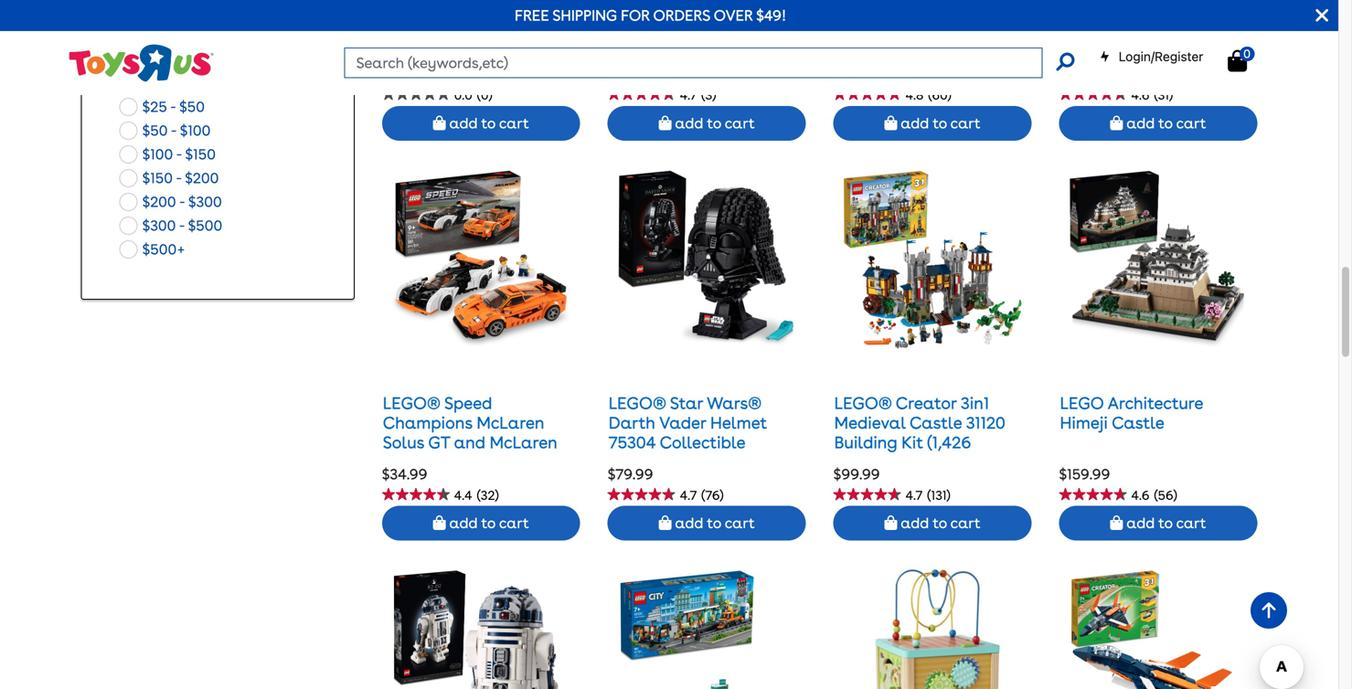 Task type: describe. For each thing, give the bounding box(es) containing it.
mega bloks 80-piece big building bag blocks for toddlers 1-3, blue link
[[383, 0, 564, 52]]

box
[[651, 13, 679, 32]]

and
[[454, 433, 486, 453]]

to for mega bloks 80-piece big building bag blocks for toddlers 1-3, blue
[[481, 114, 496, 132]]

to for lego® disney princess ultimate adventure castle 43205 building kit (698 pieces)
[[933, 114, 948, 132]]

architecture for collection
[[1122, 0, 1218, 13]]

cart for lego® creator 3in1 medieval castle 31120 building kit (1,426 pieces)
[[951, 515, 981, 533]]

lego® speed champions mclaren solus gt and mclaren f1 lm 76918 building toy set (581 pieces) link
[[383, 394, 572, 492]]

free
[[515, 6, 549, 24]]

building inside lego® architecture skyline collection 21044 paris building kit (694 piece) $49.99
[[1103, 33, 1166, 52]]

castle inside 'lego® creator 3in1 medieval castle 31120 building kit (1,426 pieces) $99.99'
[[910, 413, 963, 433]]

building inside "lego® star wars® darth vader helmet 75304 collectible building kit (834 pieces) $79.99"
[[609, 453, 672, 472]]

darth
[[609, 413, 656, 433]]

add to cart for lego® creator 3in1 medieval castle 31120 building kit (1,426 pieces)
[[898, 515, 981, 533]]

vader
[[660, 413, 707, 433]]

collectible
[[660, 433, 746, 453]]

shopping bag image for lego® speed champions mclaren solus gt and mclaren f1 lm 76918 building toy set (581 pieces)
[[433, 516, 446, 531]]

toy inside lego® duplo® classic brick box 10913 building toy (65 pieces)
[[609, 33, 637, 52]]

lego® architecture skyline collection 21044 paris building kit (694 piece) link
[[1061, 0, 1250, 72]]

speed
[[445, 394, 492, 413]]

add to cart for lego® disney princess ultimate adventure castle 43205 building kit (698 pieces)
[[898, 114, 981, 132]]

0 link
[[1229, 46, 1266, 73]]

bloks
[[434, 0, 485, 13]]

(131)
[[928, 488, 951, 504]]

1 vertical spatial $150
[[142, 169, 173, 187]]

$50 - $100 button
[[114, 119, 216, 143]]

piece
[[516, 0, 557, 13]]

(694
[[1196, 33, 1231, 52]]

0.0 (0)
[[454, 88, 493, 103]]

Enter Keyword or Item No. search field
[[345, 48, 1043, 78]]

lego® creator 3in1 medieval castle 31120 building kit (1,426 pieces) image
[[841, 168, 1025, 351]]

pieces) inside lego® duplo® classic brick box 10913 building toy (65 pieces)
[[670, 33, 723, 52]]

0 horizontal spatial $100
[[142, 145, 173, 163]]

$0
[[142, 50, 159, 68]]

$50 - $100
[[142, 122, 211, 140]]

add for lego® speed champions mclaren solus gt and mclaren f1 lm 76918 building toy set (581 pieces)
[[450, 515, 478, 533]]

$25 inside button
[[142, 98, 167, 116]]

lego® for lego® disney princess ultimate adventure castle 43205 building kit (698 pieces) $99.99
[[835, 0, 892, 13]]

cart for lego® star wars® darth vader helmet 75304 collectible building kit (834 pieces)
[[725, 515, 755, 533]]

4.7 for lego® star wars® darth vader helmet 75304 collectible building kit (834 pieces)
[[680, 488, 697, 504]]

lego® duplo® classic brick box 10913 building toy (65 pieces)
[[609, 0, 800, 52]]

lego® for lego® star wars® darth vader helmet 75304 collectible building kit (834 pieces) $79.99
[[609, 394, 666, 413]]

add for mega bloks 80-piece big building bag blocks for toddlers 1-3, blue
[[450, 114, 478, 132]]

lm
[[402, 453, 425, 472]]

f1
[[383, 453, 398, 472]]

set
[[383, 473, 408, 492]]

$15 inside the $15 - $25 button
[[142, 74, 164, 92]]

shopping bag image for lego® architecture skyline collection 21044 paris building kit (694 piece)
[[1111, 116, 1124, 130]]

cart for mega bloks 80-piece big building bag blocks for toddlers 1-3, blue
[[499, 114, 529, 132]]

3,
[[492, 33, 505, 52]]

star
[[670, 394, 703, 413]]

collection
[[1120, 13, 1201, 32]]

(32)
[[477, 488, 499, 504]]

lego® city train station 60335 building kit (907 pieces) image
[[616, 569, 799, 690]]

1 vertical spatial $50
[[142, 122, 168, 140]]

medieval
[[835, 413, 906, 433]]

add to cart button for lego® star wars® darth vader helmet 75304 collectible building kit (834 pieces)
[[608, 506, 806, 541]]

lego architecture himeji castle image
[[1067, 168, 1251, 351]]

$79.99
[[608, 466, 654, 483]]

mclaren up and
[[477, 413, 545, 433]]

(56)
[[1155, 488, 1178, 504]]

mega bloks 80-piece big building bag blocks for toddlers 1-3, blue
[[383, 0, 564, 52]]

$15 - $25
[[142, 74, 201, 92]]

shopping bag image for lego architecture himeji castle
[[1111, 516, 1124, 531]]

shopping bag image for mega bloks 80-piece big building bag blocks for toddlers 1-3, blue
[[433, 116, 446, 130]]

cart for lego® disney princess ultimate adventure castle 43205 building kit (698 pieces)
[[951, 114, 981, 132]]

piece)
[[1061, 52, 1106, 72]]

paris
[[1061, 33, 1099, 52]]

add to cart button for mega bloks 80-piece big building bag blocks for toddlers 1-3, blue
[[382, 106, 581, 141]]

$49!
[[757, 6, 787, 24]]

(834
[[702, 453, 735, 472]]

mclaren right and
[[490, 433, 558, 453]]

to for lego® creator 3in1 medieval castle 31120 building kit (1,426 pieces)
[[933, 515, 948, 533]]

lego® disney princess ultimate adventure castle 43205 building kit (698 pieces) $99.99
[[834, 0, 1016, 83]]

3in1
[[961, 394, 990, 413]]

big
[[383, 13, 407, 32]]

75304
[[609, 433, 656, 453]]

to for lego architecture himeji castle
[[1159, 515, 1173, 533]]

to for lego® architecture skyline collection 21044 paris building kit (694 piece)
[[1159, 114, 1173, 132]]

wars®
[[707, 394, 762, 413]]

building inside mega bloks 80-piece big building bag blocks for toddlers 1-3, blue
[[411, 13, 475, 32]]

- for $50
[[171, 122, 176, 140]]

$25 inside button
[[176, 74, 201, 92]]

$150 - $200 button
[[114, 167, 224, 190]]

cart for lego® duplo® classic brick box 10913 building toy (65 pieces)
[[725, 114, 755, 132]]

$500
[[188, 217, 223, 235]]

castle inside lego architecture himeji castle
[[1112, 413, 1165, 433]]

brick
[[609, 13, 647, 32]]

free shipping for orders over $49! link
[[515, 6, 787, 24]]

43205
[[891, 33, 939, 52]]

4.4
[[454, 488, 473, 504]]

disney
[[897, 0, 949, 13]]

$100 - $150
[[142, 145, 216, 163]]

orders
[[654, 6, 711, 24]]

lego® creator 3in1 medieval castle 31120 building kit (1,426 pieces) link
[[835, 394, 1006, 472]]

4.7 for lego® duplo® classic brick box 10913 building toy (65 pieces)
[[680, 88, 697, 103]]

(698
[[861, 52, 895, 72]]

over
[[714, 6, 753, 24]]

(0)
[[477, 88, 493, 103]]

(76)
[[702, 488, 724, 504]]

4.7 for lego® creator 3in1 medieval castle 31120 building kit (1,426 pieces)
[[906, 488, 923, 504]]

kit inside 'lego® creator 3in1 medieval castle 31120 building kit (1,426 pieces) $99.99'
[[902, 433, 924, 453]]

skyline
[[1061, 13, 1116, 32]]

bag
[[479, 13, 510, 32]]

solus
[[383, 433, 425, 453]]

helmet
[[711, 413, 767, 433]]

blocks
[[514, 13, 564, 32]]

toy inside "lego® speed champions mclaren solus gt and mclaren f1 lm 76918 building toy set (581 pieces)"
[[544, 453, 572, 472]]

4.6 for lego® architecture skyline collection 21044 paris building kit (694 piece)
[[1132, 88, 1150, 103]]

lego® for lego® architecture skyline collection 21044 paris building kit (694 piece) $49.99
[[1061, 0, 1118, 13]]

close button image
[[1317, 5, 1329, 26]]

blue
[[509, 33, 543, 52]]

add to cart button for lego architecture himeji castle
[[1060, 506, 1258, 541]]

lego® star wars® darth vader helmet 75304 collectible building kit (834 pieces) $79.99
[[608, 394, 793, 483]]

(31)
[[1155, 88, 1174, 103]]

lego® star wars® r2-d2 75308 collectible building kit (2,315 pieces) image
[[390, 569, 573, 690]]

building inside 'lego® creator 3in1 medieval castle 31120 building kit (1,426 pieces) $99.99'
[[835, 433, 898, 453]]

shopping bag image for lego® disney princess ultimate adventure castle 43205 building kit (698 pieces)
[[885, 116, 898, 130]]

0 vertical spatial $200
[[185, 169, 219, 187]]

4.7 (3)
[[680, 88, 717, 103]]

duplo®
[[671, 0, 739, 13]]

$15 - $25 button
[[114, 71, 207, 95]]



Task type: vqa. For each thing, say whether or not it's contained in the screenshot.


Task type: locate. For each thing, give the bounding box(es) containing it.
$300
[[188, 193, 222, 211], [142, 217, 176, 235]]

0 horizontal spatial $15
[[142, 74, 164, 92]]

architecture
[[1122, 0, 1218, 13], [1108, 394, 1204, 413]]

$15 up $15 - $25
[[171, 50, 193, 68]]

1 horizontal spatial $200
[[185, 169, 219, 187]]

$34.99
[[382, 466, 428, 483]]

add to cart button for lego® creator 3in1 medieval castle 31120 building kit (1,426 pieces)
[[834, 506, 1032, 541]]

21044
[[1205, 13, 1250, 32]]

castle
[[835, 33, 887, 52], [910, 413, 963, 433], [1112, 413, 1165, 433]]

free shipping for orders over $49!
[[515, 6, 787, 24]]

kit inside lego® architecture skyline collection 21044 paris building kit (694 piece) $49.99
[[1171, 33, 1192, 52]]

add to cart button down the (0)
[[382, 106, 581, 141]]

1 vertical spatial $99.99
[[834, 466, 880, 483]]

$300 inside button
[[188, 193, 222, 211]]

10913
[[683, 13, 723, 32]]

1 vertical spatial $100
[[142, 145, 173, 163]]

add to cart button down 4.7 (76) on the right bottom
[[608, 506, 806, 541]]

lego® speed champions mclaren solus gt and mclaren f1 lm 76918 building toy set (581 pieces) image
[[390, 168, 573, 351]]

shopping bag image inside 0 link
[[1229, 50, 1248, 72]]

building down collection
[[1103, 33, 1166, 52]]

add to cart down the (31)
[[1124, 114, 1207, 132]]

31120
[[967, 413, 1006, 433]]

lego
[[1061, 394, 1104, 413]]

- up $150 - $200
[[176, 145, 182, 163]]

0 vertical spatial $15
[[171, 50, 193, 68]]

$200
[[185, 169, 219, 187], [142, 193, 176, 211]]

building inside lego® duplo® classic brick box 10913 building toy (65 pieces)
[[728, 13, 791, 32]]

- for $25
[[170, 98, 176, 116]]

mega
[[383, 0, 430, 13]]

$300 - $500 button
[[114, 214, 228, 238]]

4.7 left (131)
[[906, 488, 923, 504]]

cart down enter keyword or item no. search field
[[725, 114, 755, 132]]

$99.99 down ultimate
[[834, 65, 880, 83]]

cart down blue
[[499, 114, 529, 132]]

lego® up champions
[[383, 394, 441, 413]]

- down $100 - $150 on the left of the page
[[176, 169, 182, 187]]

add to cart for lego® speed champions mclaren solus gt and mclaren f1 lm 76918 building toy set (581 pieces)
[[446, 515, 529, 533]]

add to cart button
[[382, 106, 581, 141], [608, 106, 806, 141], [834, 106, 1032, 141], [1060, 106, 1258, 141], [382, 506, 581, 541], [608, 506, 806, 541], [834, 506, 1032, 541], [1060, 506, 1258, 541]]

shopping bag image
[[1229, 50, 1248, 72], [885, 116, 898, 130], [1111, 116, 1124, 130], [433, 516, 446, 531], [1111, 516, 1124, 531]]

shopping bag image for lego® creator 3in1 medieval castle 31120 building kit (1,426 pieces)
[[885, 516, 898, 531]]

$49.99
[[1060, 65, 1106, 83]]

to down (3)
[[707, 114, 722, 132]]

$500+ button
[[114, 238, 191, 262]]

cart down (131)
[[951, 515, 981, 533]]

kit down collection
[[1171, 33, 1192, 52]]

1 vertical spatial $15
[[142, 74, 164, 92]]

add for lego® duplo® classic brick box 10913 building toy (65 pieces)
[[675, 114, 704, 132]]

$150 up $150 - $200
[[185, 145, 216, 163]]

add down 4.6 (31)
[[1127, 114, 1155, 132]]

$25 - $50 button
[[114, 95, 210, 119]]

$300 - $500
[[142, 217, 223, 235]]

$99.99 down medieval
[[834, 466, 880, 483]]

pieces) down 76918
[[447, 473, 500, 492]]

$15 down $0 - $15 button
[[142, 74, 164, 92]]

1 4.6 from the top
[[1132, 88, 1150, 103]]

architecture for castle
[[1108, 394, 1204, 413]]

2 4.6 from the top
[[1132, 488, 1150, 504]]

lego® creator 3in1 medieval castle 31120 building kit (1,426 pieces) $99.99
[[834, 394, 1006, 483]]

0 vertical spatial $99.99
[[834, 65, 880, 83]]

imaginarium wooden activity cube set image
[[858, 569, 1008, 690]]

0 horizontal spatial $200
[[142, 193, 176, 211]]

lego® disney princess ultimate adventure castle 43205 building kit (698 pieces) link
[[835, 0, 1016, 72]]

2 $99.99 from the top
[[834, 466, 880, 483]]

lego® up medieval
[[835, 394, 892, 413]]

building inside lego® disney princess ultimate adventure castle 43205 building kit (698 pieces) $99.99
[[943, 33, 1006, 52]]

1 vertical spatial $200
[[142, 193, 176, 211]]

- for $200
[[179, 193, 185, 211]]

to down (76)
[[707, 515, 722, 533]]

add to cart down (131)
[[898, 515, 981, 533]]

1 horizontal spatial $150
[[185, 145, 216, 163]]

to for lego® duplo® classic brick box 10913 building toy (65 pieces)
[[707, 114, 722, 132]]

$99.99
[[834, 65, 880, 83], [834, 466, 880, 483]]

for
[[383, 33, 405, 52]]

0.0
[[454, 88, 473, 103]]

4.7 left (3)
[[680, 88, 697, 103]]

toy left $79.99
[[544, 453, 572, 472]]

pieces) right (834
[[740, 453, 793, 472]]

lego® up the skyline
[[1061, 0, 1118, 13]]

add down 4.6 (56)
[[1127, 515, 1155, 533]]

himeji
[[1061, 413, 1108, 433]]

4.8
[[906, 88, 924, 103]]

1-
[[480, 33, 492, 52]]

to down (32)
[[481, 515, 496, 533]]

$300 up $500
[[188, 193, 222, 211]]

kit
[[1171, 33, 1192, 52], [835, 52, 856, 72], [902, 433, 924, 453], [676, 453, 698, 472]]

architecture up collection
[[1122, 0, 1218, 13]]

to for lego® star wars® darth vader helmet 75304 collectible building kit (834 pieces)
[[707, 515, 722, 533]]

add to cart down (3)
[[672, 114, 755, 132]]

$25
[[176, 74, 201, 92], [142, 98, 167, 116]]

0 vertical spatial 4.6
[[1132, 88, 1150, 103]]

add for lego® disney princess ultimate adventure castle 43205 building kit (698 pieces)
[[901, 114, 930, 132]]

add to cart
[[446, 114, 529, 132], [672, 114, 755, 132], [898, 114, 981, 132], [1124, 114, 1207, 132], [446, 515, 529, 533], [672, 515, 755, 533], [898, 515, 981, 533], [1124, 515, 1207, 533]]

$150 down '$100 - $150' button
[[142, 169, 173, 187]]

lego® up darth
[[609, 394, 666, 413]]

$100
[[180, 122, 211, 140], [142, 145, 173, 163]]

lego® inside "lego® speed champions mclaren solus gt and mclaren f1 lm 76918 building toy set (581 pieces)"
[[383, 394, 441, 413]]

4.6 (56)
[[1132, 488, 1178, 504]]

$29.99
[[608, 65, 654, 83]]

pieces) down 43205
[[899, 52, 952, 72]]

add to cart for lego architecture himeji castle
[[1124, 515, 1207, 533]]

4.6 for lego architecture himeji castle
[[1132, 488, 1150, 504]]

1 horizontal spatial castle
[[910, 413, 963, 433]]

- right the '$0' at the top
[[162, 50, 168, 68]]

lego® inside lego® duplo® classic brick box 10913 building toy (65 pieces)
[[609, 0, 666, 13]]

add to cart down (56)
[[1124, 515, 1207, 533]]

to down (60)
[[933, 114, 948, 132]]

1 horizontal spatial $100
[[180, 122, 211, 140]]

0 horizontal spatial $150
[[142, 169, 173, 187]]

add for lego® creator 3in1 medieval castle 31120 building kit (1,426 pieces)
[[901, 515, 930, 533]]

add to cart button down 4.6 (56)
[[1060, 506, 1258, 541]]

pieces) down medieval
[[835, 453, 888, 472]]

lego® inside 'lego® creator 3in1 medieval castle 31120 building kit (1,426 pieces) $99.99'
[[835, 394, 892, 413]]

add down 4.7 (3)
[[675, 114, 704, 132]]

add to cart for lego® duplo® classic brick box 10913 building toy (65 pieces)
[[672, 114, 755, 132]]

(3)
[[702, 88, 717, 103]]

lego® for lego® duplo® classic brick box 10913 building toy (65 pieces)
[[609, 0, 666, 13]]

building down 75304
[[609, 453, 672, 472]]

(581
[[412, 473, 442, 492]]

- inside button
[[167, 74, 173, 92]]

1 horizontal spatial $50
[[179, 98, 205, 116]]

0 horizontal spatial $300
[[142, 217, 176, 235]]

castle down creator
[[910, 413, 963, 433]]

$50 up $50 - $100
[[179, 98, 205, 116]]

0 vertical spatial $150
[[185, 145, 216, 163]]

shopping bag image for lego® star wars® darth vader helmet 75304 collectible building kit (834 pieces)
[[659, 516, 672, 531]]

$0 - $15 button
[[114, 48, 198, 71]]

4.7 left (76)
[[680, 488, 697, 504]]

$15 inside $0 - $15 button
[[171, 50, 193, 68]]

add to cart button for lego® speed champions mclaren solus gt and mclaren f1 lm 76918 building toy set (581 pieces)
[[382, 506, 581, 541]]

1 horizontal spatial $25
[[176, 74, 201, 92]]

cart down "login/register"
[[1177, 114, 1207, 132]]

lego® star wars® darth vader helmet 75304 collectible building kit (834 pieces) image
[[616, 168, 799, 351]]

cart for lego architecture himeji castle
[[1177, 515, 1207, 533]]

lego® star wars® darth vader helmet 75304 collectible building kit (834 pieces) link
[[609, 394, 793, 472]]

4.6 left (56)
[[1132, 488, 1150, 504]]

lego®
[[609, 0, 666, 13], [835, 0, 892, 13], [1061, 0, 1118, 13], [383, 394, 441, 413], [609, 394, 666, 413], [835, 394, 892, 413]]

add to cart button down "4.8 (60)" at the top right
[[834, 106, 1032, 141]]

1 horizontal spatial $15
[[171, 50, 193, 68]]

cart down (834
[[725, 515, 755, 533]]

0 vertical spatial $300
[[188, 193, 222, 211]]

castle inside lego® disney princess ultimate adventure castle 43205 building kit (698 pieces) $99.99
[[835, 33, 887, 52]]

champions
[[383, 413, 473, 433]]

kit inside "lego® star wars® darth vader helmet 75304 collectible building kit (834 pieces) $79.99"
[[676, 453, 698, 472]]

0 horizontal spatial $50
[[142, 122, 168, 140]]

- down $15 - $25
[[170, 98, 176, 116]]

login/register
[[1119, 49, 1204, 64]]

lego® inside lego® disney princess ultimate adventure castle 43205 building kit (698 pieces) $99.99
[[835, 0, 892, 13]]

- left $500
[[179, 217, 185, 235]]

architecture right lego
[[1108, 394, 1204, 413]]

- for $150
[[176, 169, 182, 187]]

$300 up the '$500+'
[[142, 217, 176, 235]]

add for lego® architecture skyline collection 21044 paris building kit (694 piece)
[[1127, 114, 1155, 132]]

adventure
[[907, 13, 987, 32]]

add down 4.7 (76) on the right bottom
[[675, 515, 704, 533]]

- for $0
[[162, 50, 168, 68]]

castle right himeji
[[1112, 413, 1165, 433]]

building inside "lego® speed champions mclaren solus gt and mclaren f1 lm 76918 building toy set (581 pieces)"
[[477, 453, 540, 472]]

$100 - $150 button
[[114, 143, 221, 167]]

- inside button
[[179, 217, 185, 235]]

$100 down $50 - $100 button
[[142, 145, 173, 163]]

kit inside lego® disney princess ultimate adventure castle 43205 building kit (698 pieces) $99.99
[[835, 52, 856, 72]]

building down medieval
[[835, 433, 898, 453]]

$200 down $150 - $200 button
[[142, 193, 176, 211]]

- for $15
[[167, 74, 173, 92]]

toy
[[609, 33, 637, 52], [544, 453, 572, 472]]

add to cart button down 4.4 (32)
[[382, 506, 581, 541]]

cart down (60)
[[951, 114, 981, 132]]

- for $100
[[176, 145, 182, 163]]

1 vertical spatial toy
[[544, 453, 572, 472]]

add to cart down the (0)
[[446, 114, 529, 132]]

1 vertical spatial 4.6
[[1132, 488, 1150, 504]]

add to cart button for lego® duplo® classic brick box 10913 building toy (65 pieces)
[[608, 106, 806, 141]]

$25 down the $15 - $25 button
[[142, 98, 167, 116]]

add to cart button for lego® disney princess ultimate adventure castle 43205 building kit (698 pieces)
[[834, 106, 1032, 141]]

toddlers
[[408, 33, 476, 52]]

toys r us image
[[67, 42, 214, 84]]

add down 0.0
[[450, 114, 478, 132]]

1 vertical spatial $25
[[142, 98, 167, 116]]

1 vertical spatial architecture
[[1108, 394, 1204, 413]]

add to cart down (32)
[[446, 515, 529, 533]]

add
[[450, 114, 478, 132], [675, 114, 704, 132], [901, 114, 930, 132], [1127, 114, 1155, 132], [450, 515, 478, 533], [675, 515, 704, 533], [901, 515, 930, 533], [1127, 515, 1155, 533]]

4.6 (31)
[[1132, 88, 1174, 103]]

shopping bag image for lego® duplo® classic brick box 10913 building toy (65 pieces)
[[659, 116, 672, 130]]

cart for lego® architecture skyline collection 21044 paris building kit (694 piece)
[[1177, 114, 1207, 132]]

0 vertical spatial $100
[[180, 122, 211, 140]]

kit left the (1,426
[[902, 433, 924, 453]]

to down the (0)
[[481, 114, 496, 132]]

lego® inside lego® architecture skyline collection 21044 paris building kit (694 piece) $49.99
[[1061, 0, 1118, 13]]

0 vertical spatial $50
[[179, 98, 205, 116]]

add to cart button down the (31)
[[1060, 106, 1258, 141]]

for
[[621, 6, 650, 24]]

building
[[411, 13, 475, 32], [728, 13, 791, 32], [943, 33, 1006, 52], [1103, 33, 1166, 52], [835, 433, 898, 453], [477, 453, 540, 472], [609, 453, 672, 472]]

add to cart for mega bloks 80-piece big building bag blocks for toddlers 1-3, blue
[[446, 114, 529, 132]]

cart for lego® speed champions mclaren solus gt and mclaren f1 lm 76918 building toy set (581 pieces)
[[499, 515, 529, 533]]

$25 up $25 - $50
[[176, 74, 201, 92]]

$0 - $15
[[142, 50, 193, 68]]

$200 up $200 - $300
[[185, 169, 219, 187]]

gt
[[428, 433, 450, 453]]

add to cart button down (3)
[[608, 106, 806, 141]]

lego® creator 3in1 supersonic-jet 31126 building kit (215 pieces) image
[[1067, 569, 1251, 690]]

building down classic
[[728, 13, 791, 32]]

76918
[[429, 453, 473, 472]]

building up toddlers
[[411, 13, 475, 32]]

building up (32)
[[477, 453, 540, 472]]

- down $25 - $50
[[171, 122, 176, 140]]

lego® up ultimate
[[835, 0, 892, 13]]

pieces) inside 'lego® creator 3in1 medieval castle 31120 building kit (1,426 pieces) $99.99'
[[835, 453, 888, 472]]

kit down collectible
[[676, 453, 698, 472]]

0 vertical spatial $25
[[176, 74, 201, 92]]

toy down brick
[[609, 33, 637, 52]]

castle down ultimate
[[835, 33, 887, 52]]

$99.99 inside lego® disney princess ultimate adventure castle 43205 building kit (698 pieces) $99.99
[[834, 65, 880, 83]]

4.8 (60)
[[906, 88, 952, 103]]

add to cart button for lego® architecture skyline collection 21044 paris building kit (694 piece)
[[1060, 106, 1258, 141]]

0 horizontal spatial toy
[[544, 453, 572, 472]]

to
[[481, 114, 496, 132], [707, 114, 722, 132], [933, 114, 948, 132], [1159, 114, 1173, 132], [481, 515, 496, 533], [707, 515, 722, 533], [933, 515, 948, 533], [1159, 515, 1173, 533]]

add to cart for lego® architecture skyline collection 21044 paris building kit (694 piece)
[[1124, 114, 1207, 132]]

1 horizontal spatial $300
[[188, 193, 222, 211]]

$500+
[[142, 241, 186, 258]]

add for lego® star wars® darth vader helmet 75304 collectible building kit (834 pieces)
[[675, 515, 704, 533]]

shopping bag image
[[433, 116, 446, 130], [659, 116, 672, 130], [659, 516, 672, 531], [885, 516, 898, 531]]

1 vertical spatial $300
[[142, 217, 176, 235]]

pieces) inside "lego® star wars® darth vader helmet 75304 collectible building kit (834 pieces) $79.99"
[[740, 453, 793, 472]]

add down the 4.4
[[450, 515, 478, 533]]

1 $99.99 from the top
[[834, 65, 880, 83]]

lego® inside "lego® star wars® darth vader helmet 75304 collectible building kit (834 pieces) $79.99"
[[609, 394, 666, 413]]

0
[[1244, 46, 1251, 61]]

kit left (698
[[835, 52, 856, 72]]

ultimate
[[835, 13, 904, 32]]

0 vertical spatial architecture
[[1122, 0, 1218, 13]]

architecture inside lego® architecture skyline collection 21044 paris building kit (694 piece) $49.99
[[1122, 0, 1218, 13]]

add to cart down (76)
[[672, 515, 755, 533]]

$99.99 inside 'lego® creator 3in1 medieval castle 31120 building kit (1,426 pieces) $99.99'
[[834, 466, 880, 483]]

$200 - $300
[[142, 193, 222, 211]]

add down 4.7 (131)
[[901, 515, 930, 533]]

pieces) down 10913
[[670, 33, 723, 52]]

$50 down $25 - $50 button
[[142, 122, 168, 140]]

lego® for lego® speed champions mclaren solus gt and mclaren f1 lm 76918 building toy set (581 pieces)
[[383, 394, 441, 413]]

$100 up $100 - $150 on the left of the page
[[180, 122, 211, 140]]

to down the (31)
[[1159, 114, 1173, 132]]

architecture inside lego architecture himeji castle
[[1108, 394, 1204, 413]]

$200 - $300 button
[[114, 190, 228, 214]]

lego® architecture skyline collection 21044 paris building kit (694 piece) $49.99
[[1060, 0, 1250, 83]]

4.7 (76)
[[680, 488, 724, 504]]

lego® up brick
[[609, 0, 666, 13]]

lego architecture himeji castle link
[[1061, 394, 1204, 433]]

0 horizontal spatial castle
[[835, 33, 887, 52]]

add to cart down (60)
[[898, 114, 981, 132]]

to down (131)
[[933, 515, 948, 533]]

0 vertical spatial toy
[[609, 33, 637, 52]]

to for lego® speed champions mclaren solus gt and mclaren f1 lm 76918 building toy set (581 pieces)
[[481, 515, 496, 533]]

- up $300 - $500
[[179, 193, 185, 211]]

$159.99
[[1060, 466, 1111, 483]]

$150
[[185, 145, 216, 163], [142, 169, 173, 187]]

0 horizontal spatial $25
[[142, 98, 167, 116]]

pieces) inside lego® disney princess ultimate adventure castle 43205 building kit (698 pieces) $99.99
[[899, 52, 952, 72]]

4.7
[[680, 88, 697, 103], [680, 488, 697, 504], [906, 488, 923, 504]]

1 horizontal spatial toy
[[609, 33, 637, 52]]

to down (56)
[[1159, 515, 1173, 533]]

add to cart for lego® star wars® darth vader helmet 75304 collectible building kit (834 pieces)
[[672, 515, 755, 533]]

None search field
[[345, 48, 1075, 78]]

add to cart button down 4.7 (131)
[[834, 506, 1032, 541]]

lego® for lego® creator 3in1 medieval castle 31120 building kit (1,426 pieces) $99.99
[[835, 394, 892, 413]]

80-
[[489, 0, 516, 13]]

add down 4.8
[[901, 114, 930, 132]]

building down adventure
[[943, 33, 1006, 52]]

- down the $0 - $15
[[167, 74, 173, 92]]

cart down (56)
[[1177, 515, 1207, 533]]

login/register button
[[1100, 48, 1204, 66]]

add for lego architecture himeji castle
[[1127, 515, 1155, 533]]

$300 inside button
[[142, 217, 176, 235]]

lego® duplo® classic brick box 10913 building toy (65 pieces) link
[[609, 0, 800, 52]]

shipping
[[553, 6, 618, 24]]

princess
[[953, 0, 1016, 13]]

cart down lego® speed champions mclaren solus gt and mclaren f1 lm 76918 building toy set (581 pieces) link
[[499, 515, 529, 533]]

2 horizontal spatial castle
[[1112, 413, 1165, 433]]

4.6 left the (31)
[[1132, 88, 1150, 103]]

$150 - $200
[[142, 169, 219, 187]]

$19.99
[[382, 65, 425, 83]]

- for $300
[[179, 217, 185, 235]]

lego® speed champions mclaren solus gt and mclaren f1 lm 76918 building toy set (581 pieces)
[[383, 394, 572, 492]]

pieces) inside "lego® speed champions mclaren solus gt and mclaren f1 lm 76918 building toy set (581 pieces)"
[[447, 473, 500, 492]]



